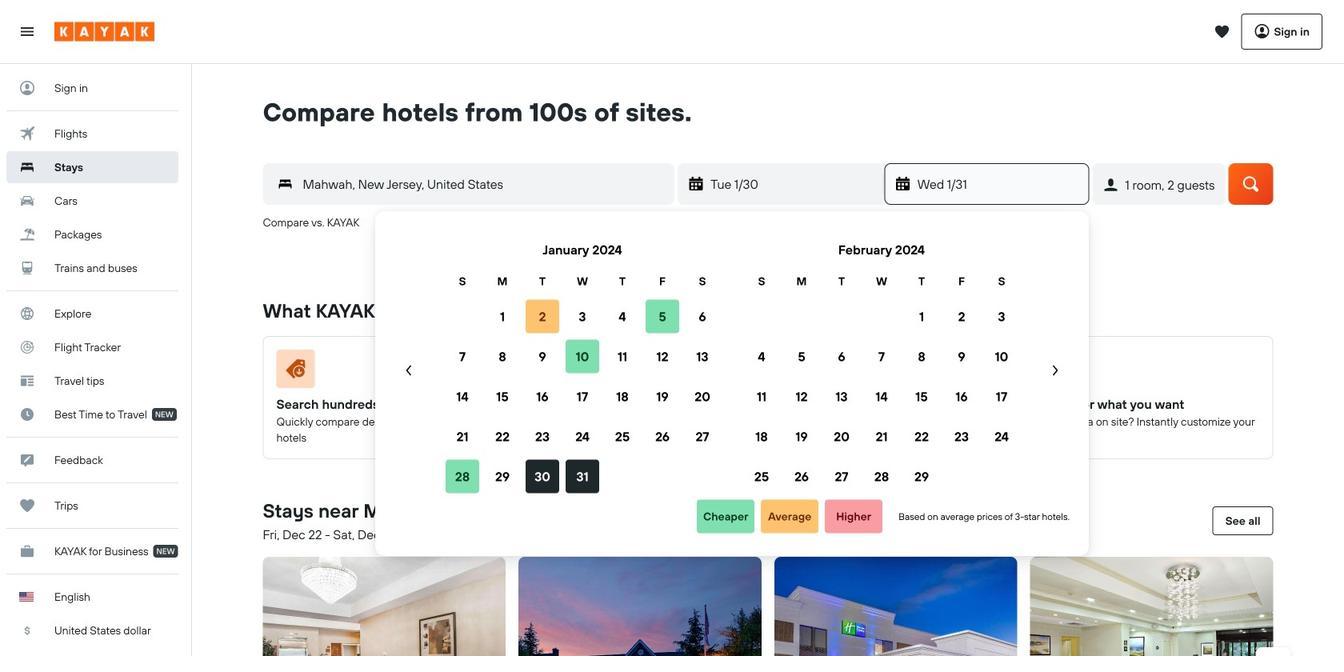 Task type: vqa. For each thing, say whether or not it's contained in the screenshot.
Bed & Breakfast element
no



Task type: locate. For each thing, give the bounding box(es) containing it.
item 2 of 8 group
[[513, 551, 768, 656]]

previous month image
[[401, 363, 417, 379]]

None search field
[[239, 128, 1298, 259]]

item 4 of 8 group
[[1024, 551, 1280, 656]]

figure
[[277, 350, 486, 395], [533, 350, 742, 395], [788, 350, 998, 395], [1044, 350, 1254, 395]]

grid
[[443, 231, 723, 497], [742, 231, 1022, 497]]

item 3 of 8 group
[[768, 551, 1024, 656]]

2 grid from the left
[[742, 231, 1022, 497]]

item 5 of 8 group
[[1280, 551, 1345, 656]]

1 horizontal spatial grid
[[742, 231, 1022, 497]]

1 figure from the left
[[277, 350, 486, 395]]

0 horizontal spatial grid
[[443, 231, 723, 497]]

row
[[443, 272, 723, 290], [742, 272, 1022, 290], [443, 297, 723, 337], [742, 297, 1022, 337], [443, 337, 723, 377], [742, 337, 1022, 377], [443, 377, 723, 417], [742, 377, 1022, 417], [443, 417, 723, 457], [742, 417, 1022, 457], [443, 457, 723, 497], [742, 457, 1022, 497]]



Task type: describe. For each thing, give the bounding box(es) containing it.
1 grid from the left
[[443, 231, 723, 497]]

4 figure from the left
[[1044, 350, 1254, 395]]

item 1 of 8 group
[[257, 551, 513, 656]]

3 figure from the left
[[788, 350, 998, 395]]

navigation menu image
[[19, 24, 35, 40]]

united states (english) image
[[19, 592, 34, 602]]

2 figure from the left
[[533, 350, 742, 395]]

next month image
[[1048, 363, 1064, 379]]

end date calendar input element
[[395, 231, 1070, 497]]

Enter a city, hotel, airport or landmark text field
[[293, 173, 674, 195]]



